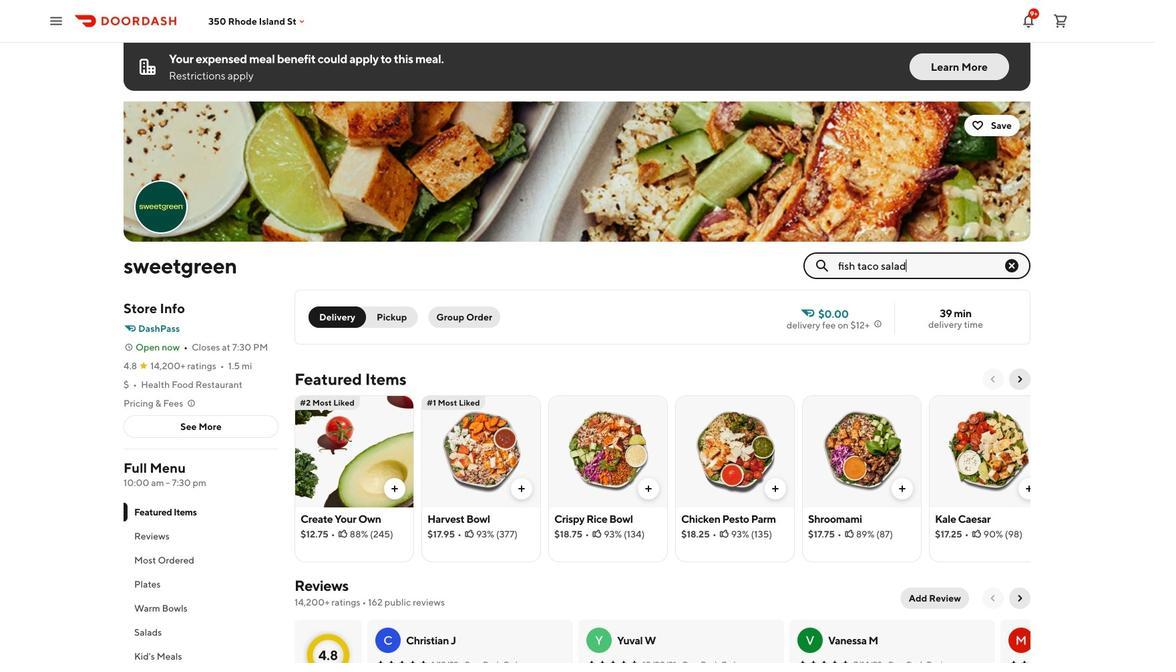 Task type: locate. For each thing, give the bounding box(es) containing it.
2 add item to cart image from the left
[[770, 484, 781, 494]]

notification bell image
[[1021, 13, 1037, 29]]

harvest bowl image
[[422, 396, 541, 508]]

sweetgreen image
[[124, 102, 1031, 242], [136, 182, 186, 233]]

chicken pesto parm image
[[676, 396, 794, 508]]

1 add item to cart image from the left
[[390, 484, 400, 494]]

1 horizontal spatial add item to cart image
[[643, 484, 654, 494]]

add item to cart image for "chicken pesto parm" image
[[770, 484, 781, 494]]

None radio
[[309, 307, 366, 328]]

0 horizontal spatial add item to cart image
[[390, 484, 400, 494]]

create your own image
[[295, 396, 414, 508]]

1 add item to cart image from the left
[[516, 484, 527, 494]]

open menu image
[[48, 13, 64, 29]]

None radio
[[358, 307, 418, 328]]

4 add item to cart image from the left
[[1024, 484, 1035, 494]]

3 add item to cart image from the left
[[897, 484, 908, 494]]

previous image
[[988, 593, 999, 604]]

2 add item to cart image from the left
[[643, 484, 654, 494]]

next button of carousel image
[[1015, 374, 1026, 385]]

add item to cart image
[[390, 484, 400, 494], [643, 484, 654, 494]]

Item Search search field
[[839, 259, 1004, 273]]

add item to cart image for shroomami image
[[897, 484, 908, 494]]

previous button of carousel image
[[988, 374, 999, 385]]

heading
[[295, 369, 407, 390]]

add item to cart image
[[516, 484, 527, 494], [770, 484, 781, 494], [897, 484, 908, 494], [1024, 484, 1035, 494]]

next image
[[1015, 593, 1026, 604]]



Task type: vqa. For each thing, say whether or not it's contained in the screenshot.
oregano, inside Provolone, ham, prosciuttini, cappacuolo, salami, and pepperoni. Served Mike's Way with onions, lettuce, tomato, vinegar, oil, oregano, and salt.
no



Task type: describe. For each thing, give the bounding box(es) containing it.
shroomami image
[[803, 396, 921, 508]]

0 items, open order cart image
[[1053, 13, 1069, 29]]

add item to cart image for 'create your own' image
[[390, 484, 400, 494]]

crispy rice bowl image
[[549, 396, 668, 508]]

add item to cart image for the harvest bowl image
[[516, 484, 527, 494]]

kale caesar image
[[930, 396, 1048, 508]]

add item to cart image for crispy rice bowl image
[[643, 484, 654, 494]]

add item to cart image for kale caesar image at the right of page
[[1024, 484, 1035, 494]]

order methods option group
[[309, 307, 418, 328]]



